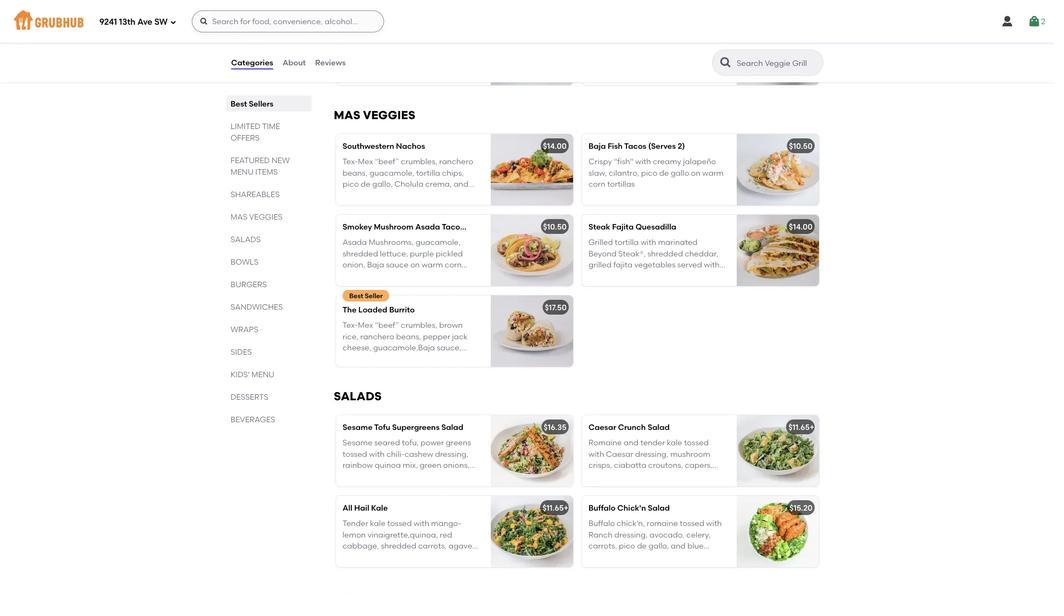 Task type: locate. For each thing, give the bounding box(es) containing it.
ranchero
[[439, 157, 473, 166], [360, 332, 394, 341]]

2 vertical spatial lettuce,
[[380, 354, 408, 363]]

tender
[[641, 438, 665, 447]]

1 vertical spatial "beef"
[[375, 321, 399, 330]]

of
[[388, 59, 395, 68], [613, 271, 620, 280]]

mas veggies down shareables
[[231, 212, 283, 221]]

mushroom down "pasta"
[[589, 48, 629, 57]]

tortillas down onion,
[[343, 271, 370, 280]]

the
[[343, 305, 357, 314]]

de up crumbles
[[637, 541, 647, 550]]

1 vertical spatial in
[[378, 365, 385, 374]]

de
[[659, 168, 669, 177], [361, 179, 371, 188], [670, 271, 680, 280], [428, 354, 438, 363], [637, 541, 647, 550]]

tossed up rainbow
[[343, 449, 367, 458]]

0 vertical spatial lettuce,
[[380, 249, 408, 258]]

best
[[231, 99, 247, 108], [349, 292, 363, 299]]

and down "avocado," on the right of page
[[671, 541, 686, 550]]

best left sellers
[[231, 99, 247, 108]]

pico up crumbles
[[619, 541, 635, 550]]

0 horizontal spatial corn
[[445, 260, 462, 269]]

0 vertical spatial cheese
[[644, 37, 671, 46]]

1 vertical spatial salads
[[334, 389, 382, 403]]

$14.00 for grilled tortilla with marinated beyond steak®,   shredded cheddar, grilled fajita vegetables   served with a side of lettuce, pico de gallo, guacamole, and salsa
[[789, 222, 813, 231]]

tossed up celery,
[[680, 519, 705, 528]]

svg image
[[1001, 15, 1014, 28], [200, 17, 208, 26]]

0 horizontal spatial baja
[[367, 260, 384, 269]]

baja inside asada mushrooms, guacamole, shredded lettuce, purple pickled onion, baja sauce on warm corn tortillas
[[367, 260, 384, 269]]

shredded up "vegetables"
[[648, 249, 683, 258]]

1 vertical spatial mushroom
[[670, 449, 711, 458]]

sesame seared tofu, power greens tossed with chili-cashew dressing, rainbow quinoa mix, green onions, and tuxedo sesame seeds
[[343, 438, 471, 481]]

buffalo down add on the right of the page
[[589, 503, 616, 513]]

0 horizontal spatial mushroom
[[589, 48, 629, 57]]

0 vertical spatial mushroom
[[589, 48, 629, 57]]

and inside buffalo chick'n, romaine tossed with ranch dressing,   avocado, celery, carrots, pico de gallo, and blue cheese crumbles
[[671, 541, 686, 550]]

gallo, down "avocado," on the right of page
[[649, 541, 669, 550]]

chick'n,
[[617, 519, 645, 528]]

tex- for tex-mex "beef" crumbles, ranchero beans, guacamole, tortilla chips, pico de gallo, cholula crema, and fresno peppers
[[343, 157, 358, 166]]

1 mex from the top
[[358, 157, 373, 166]]

tex- up rice,
[[343, 321, 358, 330]]

crunch
[[618, 422, 646, 432]]

tortilla inside grilled tortilla with marinated beyond steak®,   shredded cheddar, grilled fajita vegetables   served with a side of lettuce, pico de gallo, guacamole, and salsa
[[615, 238, 639, 247]]

beans, up guacamole,baja
[[396, 332, 421, 341]]

asada
[[415, 222, 440, 231], [343, 238, 367, 247]]

0 vertical spatial ranchero
[[439, 157, 473, 166]]

0 vertical spatial crumbles,
[[401, 157, 438, 166]]

2 horizontal spatial gallo,
[[681, 271, 702, 280]]

1 horizontal spatial gallo,
[[649, 541, 669, 550]]

in right wrapped
[[378, 365, 385, 374]]

beans, up fresno
[[343, 168, 368, 177]]

purple
[[410, 249, 434, 258]]

warm inside crispy "fish" with creamy jalapeño slaw, cilantro, pico de gallo on warm corn tortillas
[[703, 168, 724, 177]]

mex inside tex-mex "beef" crumbles, brown rice, ranchero beans, pepper jack cheese, guacamole,baja sauce, shredded lettuce, pico de gallo wrapped in a warm flour tortilla
[[358, 321, 373, 330]]

0 vertical spatial beans,
[[343, 168, 368, 177]]

and down "croutons,"
[[661, 471, 676, 481]]

corn down pickled
[[445, 260, 462, 269]]

grilled
[[589, 238, 613, 247]]

0 vertical spatial $14.00
[[543, 141, 567, 151]]

buffalo inside crispy tempura cauliflower garnished with green onions with your choice of buffalo or orange glaze
[[397, 59, 423, 68]]

0 vertical spatial 2)
[[678, 141, 685, 151]]

mix,
[[403, 460, 418, 470]]

1 vertical spatial veggies
[[249, 212, 283, 221]]

0 vertical spatial menu
[[231, 167, 254, 176]]

salads down wrapped
[[334, 389, 382, 403]]

Search Veggie Grill search field
[[736, 58, 820, 68]]

kale
[[371, 503, 388, 513]]

almond up breadcrumbs
[[656, 48, 685, 57]]

asada up purple on the top
[[415, 222, 440, 231]]

a down guacamole,baja
[[387, 365, 392, 374]]

on
[[691, 168, 701, 177], [410, 260, 420, 269]]

0 horizontal spatial in
[[378, 365, 385, 374]]

1 horizontal spatial $11.65
[[789, 422, 810, 432]]

cashew
[[405, 449, 433, 458]]

|
[[589, 483, 591, 492]]

sauce, down jack
[[437, 343, 461, 352]]

gallo down creamy
[[671, 168, 689, 177]]

shredded up onion,
[[343, 249, 378, 258]]

kale
[[667, 438, 682, 447]]

$14.00
[[543, 141, 567, 151], [789, 222, 813, 231]]

0 vertical spatial almond
[[656, 48, 685, 57]]

with down romaine
[[589, 449, 604, 458]]

shredded
[[343, 249, 378, 258], [648, 249, 683, 258], [343, 354, 378, 363]]

gallo
[[671, 168, 689, 177], [440, 354, 458, 363]]

$17.50
[[545, 303, 567, 312]]

salad up tender
[[648, 422, 670, 432]]

0 vertical spatial guacamole,
[[370, 168, 414, 177]]

buffalo chick'n salad image
[[737, 496, 819, 567]]

dressing, inside sesame seared tofu, power greens tossed with chili-cashew dressing, rainbow quinoa mix, green onions, and tuxedo sesame seeds
[[435, 449, 469, 458]]

categories button
[[231, 43, 274, 82]]

1 vertical spatial tossed
[[343, 449, 367, 458]]

veggies up southwestern nachos at top
[[363, 108, 415, 122]]

green inside sesame seared tofu, power greens tossed with chili-cashew dressing, rainbow quinoa mix, green onions, and tuxedo sesame seeds
[[420, 460, 442, 470]]

1 tex- from the top
[[343, 157, 358, 166]]

gallo, inside grilled tortilla with marinated beyond steak®,   shredded cheddar, grilled fajita vegetables   served with a side of lettuce, pico de gallo, guacamole, and salsa
[[681, 271, 702, 280]]

0 vertical spatial warm
[[703, 168, 724, 177]]

0 horizontal spatial +
[[564, 503, 569, 513]]

tortilla up "steak®,"
[[615, 238, 639, 247]]

0 horizontal spatial beans,
[[343, 168, 368, 177]]

tex- for tex-mex "beef" crumbles, brown rice, ranchero beans, pepper jack cheese, guacamole,baja sauce, shredded lettuce, pico de gallo wrapped in a warm flour tortilla
[[343, 321, 358, 330]]

crisps,
[[631, 48, 654, 57], [589, 460, 612, 470]]

dressing, down tender
[[635, 449, 669, 458]]

pickled
[[436, 249, 463, 258]]

grilled tortilla with marinated beyond steak®,   shredded cheddar, grilled fajita vegetables   served with a side of lettuce, pico de gallo, guacamole, and salsa
[[589, 238, 720, 291]]

cheese down carrots,
[[589, 552, 615, 562]]

crispy for crispy cauliflower
[[343, 21, 367, 30]]

$11.65 + for all hail kale
[[543, 503, 569, 513]]

$15.20
[[790, 503, 813, 513]]

beans,
[[343, 168, 368, 177], [396, 332, 421, 341]]

0 horizontal spatial asada
[[343, 238, 367, 247]]

crispy for crispy tempura cauliflower garnished with green onions with your choice of buffalo or orange glaze
[[343, 37, 366, 46]]

corn down slaw, at top right
[[589, 179, 606, 188]]

tacos
[[624, 141, 647, 151], [442, 222, 464, 231]]

ranchero up chips, on the top left
[[439, 157, 473, 166]]

$14.00 for tex-mex "beef" crumbles, ranchero beans, guacamole, tortilla chips, pico de gallo, cholula crema, and fresno peppers
[[543, 141, 567, 151]]

ranchero inside tex-mex "beef" crumbles, brown rice, ranchero beans, pepper jack cheese, guacamole,baja sauce, shredded lettuce, pico de gallo wrapped in a warm flour tortilla
[[360, 332, 394, 341]]

1 vertical spatial buffalo
[[589, 503, 616, 513]]

crispy inside crispy tempura cauliflower garnished with green onions with your choice of buffalo or orange glaze
[[343, 37, 366, 46]]

menu right kids'
[[252, 370, 275, 379]]

tortillas inside crispy "fish" with creamy jalapeño slaw, cilantro, pico de gallo on warm corn tortillas
[[607, 179, 635, 188]]

pico inside tex-mex "beef" crumbles, brown rice, ranchero beans, pepper jack cheese, guacamole,baja sauce, shredded lettuce, pico de gallo wrapped in a warm flour tortilla
[[410, 354, 426, 363]]

0 vertical spatial +
[[810, 422, 815, 432]]

0 vertical spatial tossed
[[684, 438, 709, 447]]

mex for ranchero
[[358, 321, 373, 330]]

+
[[810, 422, 815, 432], [564, 503, 569, 513]]

a left side
[[589, 271, 594, 280]]

lettuce, down guacamole,baja
[[380, 354, 408, 363]]

all hail kale image
[[491, 496, 573, 567]]

tex-
[[343, 157, 358, 166], [343, 321, 358, 330]]

2 vertical spatial buffalo
[[589, 519, 615, 528]]

gallo down jack
[[440, 354, 458, 363]]

of right the choice
[[388, 59, 395, 68]]

2 horizontal spatial warm
[[703, 168, 724, 177]]

corn for cilantro,
[[589, 179, 606, 188]]

0 vertical spatial in
[[612, 37, 618, 46]]

gallo, down the served
[[681, 271, 702, 280]]

1 horizontal spatial mushroom
[[670, 449, 711, 458]]

(serves
[[648, 141, 676, 151], [466, 222, 494, 231]]

with up celery,
[[706, 519, 722, 528]]

bowls tab
[[231, 256, 308, 267]]

"beef" for nachos
[[375, 157, 399, 166]]

1 vertical spatial guacamole,
[[416, 238, 461, 247]]

mas veggies
[[334, 108, 415, 122], [231, 212, 283, 221]]

warm inside tex-mex "beef" crumbles, brown rice, ranchero beans, pepper jack cheese, guacamole,baja sauce, shredded lettuce, pico de gallo wrapped in a warm flour tortilla
[[394, 365, 415, 374]]

tortillas for onion,
[[343, 271, 370, 280]]

ranchero up cheese, at the left bottom of the page
[[360, 332, 394, 341]]

2 "beef" from the top
[[375, 321, 399, 330]]

crema,
[[425, 179, 452, 188]]

baja left fish
[[589, 141, 606, 151]]

pico up flour
[[410, 354, 426, 363]]

1 vertical spatial on
[[410, 260, 420, 269]]

1 vertical spatial baja
[[367, 260, 384, 269]]

0 horizontal spatial crisps,
[[589, 460, 612, 470]]

lettuce, down mushrooms,
[[380, 249, 408, 258]]

1 "beef" from the top
[[375, 157, 399, 166]]

in inside pasta in truffle cheese sauce, mushroom crisps, almond parmesan with toasted breadcrumbs
[[612, 37, 618, 46]]

mas veggies up southwestern at left
[[334, 108, 415, 122]]

mex inside 'tex-mex "beef" crumbles, ranchero beans, guacamole, tortilla chips, pico de gallo, cholula crema, and fresno peppers'
[[358, 157, 373, 166]]

buffalo chick'n, romaine tossed with ranch dressing,   avocado, celery, carrots, pico de gallo, and blue cheese crumbles
[[589, 519, 722, 562]]

beverages tab
[[231, 414, 308, 425]]

grilled
[[589, 260, 612, 269]]

0 horizontal spatial on
[[410, 260, 420, 269]]

smokey mushroom asada tacos (serves 2)
[[343, 222, 503, 231]]

tortillas inside asada mushrooms, guacamole, shredded lettuce, purple pickled onion, baja sauce on warm corn tortillas
[[343, 271, 370, 280]]

0 vertical spatial a
[[589, 271, 594, 280]]

0 vertical spatial veggies
[[363, 108, 415, 122]]

cauliflower
[[369, 21, 412, 30]]

pico inside buffalo chick'n, romaine tossed with ranch dressing,   avocado, celery, carrots, pico de gallo, and blue cheese crumbles
[[619, 541, 635, 550]]

on inside crispy "fish" with creamy jalapeño slaw, cilantro, pico de gallo on warm corn tortillas
[[691, 168, 701, 177]]

buffalo
[[397, 59, 423, 68], [589, 503, 616, 513], [589, 519, 615, 528]]

chips,
[[442, 168, 464, 177]]

1 vertical spatial $14.00
[[789, 222, 813, 231]]

and down chips, on the top left
[[454, 179, 469, 188]]

best sellers tab
[[231, 98, 308, 109]]

southwestern nachos
[[343, 141, 425, 151]]

1 vertical spatial gallo
[[440, 354, 458, 363]]

garnished
[[343, 48, 380, 57]]

crumbles, inside 'tex-mex "beef" crumbles, ranchero beans, guacamole, tortilla chips, pico de gallo, cholula crema, and fresno peppers'
[[401, 157, 438, 166]]

on for sauce
[[410, 260, 420, 269]]

tossed right kale
[[684, 438, 709, 447]]

de down creamy
[[659, 168, 669, 177]]

0 horizontal spatial mas veggies
[[231, 212, 283, 221]]

crumbles, down nachos
[[401, 157, 438, 166]]

0 vertical spatial $11.65 +
[[789, 422, 815, 432]]

crisps, inside pasta in truffle cheese sauce, mushroom crisps, almond parmesan with toasted breadcrumbs
[[631, 48, 654, 57]]

crumbles, up 'pepper' on the bottom left of page
[[401, 321, 438, 330]]

crisps, up add on the right of the page
[[589, 460, 612, 470]]

pico inside grilled tortilla with marinated beyond steak®,   shredded cheddar, grilled fajita vegetables   served with a side of lettuce, pico de gallo, guacamole, and salsa
[[652, 271, 668, 280]]

guacamole, up cholula
[[370, 168, 414, 177]]

1 vertical spatial crispy
[[343, 37, 366, 46]]

crumbles, for tortilla
[[401, 157, 438, 166]]

in
[[612, 37, 618, 46], [378, 365, 385, 374]]

onions,
[[443, 460, 470, 470]]

0 horizontal spatial salads
[[231, 234, 261, 244]]

seeds
[[418, 471, 439, 481]]

a
[[589, 271, 594, 280], [387, 365, 392, 374]]

of down "fajita"
[[613, 271, 620, 280]]

best up the
[[349, 292, 363, 299]]

0 horizontal spatial cheese
[[589, 552, 615, 562]]

2 vertical spatial gallo,
[[649, 541, 669, 550]]

1 horizontal spatial beans,
[[396, 332, 421, 341]]

with inside buffalo chick'n, romaine tossed with ranch dressing,   avocado, celery, carrots, pico de gallo, and blue cheese crumbles
[[706, 519, 722, 528]]

tortillas
[[607, 179, 635, 188], [343, 271, 370, 280]]

0 vertical spatial "beef"
[[375, 157, 399, 166]]

warm for lettuce,
[[422, 260, 443, 269]]

buffalo left or
[[397, 59, 423, 68]]

2 mex from the top
[[358, 321, 373, 330]]

veggies up salads tab
[[249, 212, 283, 221]]

tortilla up crema,
[[416, 168, 440, 177]]

burgers tab
[[231, 278, 308, 290]]

crispy cauliflower
[[343, 21, 412, 30]]

dressing, up onions,
[[435, 449, 469, 458]]

0 horizontal spatial tortillas
[[343, 271, 370, 280]]

dressing, inside romaine and tender kale tossed with caesar dressing, mushroom crisps, ciabatta croutons, capers, almond parmesan, and hemp hearts | add crispy chick'n +3.95
[[635, 449, 669, 458]]

tex- inside 'tex-mex "beef" crumbles, ranchero beans, guacamole, tortilla chips, pico de gallo, cholula crema, and fresno peppers'
[[343, 157, 358, 166]]

mushroom up "capers,"
[[670, 449, 711, 458]]

crumbles
[[617, 552, 652, 562]]

salad up greens
[[442, 422, 464, 432]]

1 horizontal spatial sauce,
[[673, 37, 697, 46]]

on inside asada mushrooms, guacamole, shredded lettuce, purple pickled onion, baja sauce on warm corn tortillas
[[410, 260, 420, 269]]

choice
[[361, 59, 386, 68]]

2 crumbles, from the top
[[401, 321, 438, 330]]

crisps, inside romaine and tender kale tossed with caesar dressing, mushroom crisps, ciabatta croutons, capers, almond parmesan, and hemp hearts | add crispy chick'n +3.95
[[589, 460, 612, 470]]

de inside tex-mex "beef" crumbles, brown rice, ranchero beans, pepper jack cheese, guacamole,baja sauce, shredded lettuce, pico de gallo wrapped in a warm flour tortilla
[[428, 354, 438, 363]]

best inside tab
[[231, 99, 247, 108]]

1 vertical spatial gallo,
[[681, 271, 702, 280]]

tex- inside tex-mex "beef" crumbles, brown rice, ranchero beans, pepper jack cheese, guacamole,baja sauce, shredded lettuce, pico de gallo wrapped in a warm flour tortilla
[[343, 321, 358, 330]]

1 vertical spatial tortillas
[[343, 271, 370, 280]]

1 vertical spatial mex
[[358, 321, 373, 330]]

fish
[[608, 141, 623, 151]]

and left salsa
[[635, 282, 650, 291]]

0 horizontal spatial mas
[[231, 212, 247, 221]]

$11.65 for caesar crunch salad
[[789, 422, 810, 432]]

blue
[[688, 541, 704, 550]]

1 crumbles, from the top
[[401, 157, 438, 166]]

baja fish tacos (serves 2)
[[589, 141, 685, 151]]

tortillas down cilantro,
[[607, 179, 635, 188]]

pico down creamy
[[641, 168, 658, 177]]

de up salsa
[[670, 271, 680, 280]]

in right "pasta"
[[612, 37, 618, 46]]

0 vertical spatial sesame
[[343, 422, 373, 432]]

1 vertical spatial asada
[[343, 238, 367, 247]]

warm left flour
[[394, 365, 415, 374]]

crumbles, inside tex-mex "beef" crumbles, brown rice, ranchero beans, pepper jack cheese, guacamole,baja sauce, shredded lettuce, pico de gallo wrapped in a warm flour tortilla
[[401, 321, 438, 330]]

1 horizontal spatial cheese
[[644, 37, 671, 46]]

jalapeño
[[683, 157, 716, 166]]

mas
[[334, 108, 360, 122], [231, 212, 247, 221]]

crispy for crispy "fish" with creamy jalapeño slaw, cilantro, pico de gallo on warm corn tortillas
[[589, 157, 612, 166]]

almond up add on the right of the page
[[589, 471, 618, 481]]

crispy inside crispy "fish" with creamy jalapeño slaw, cilantro, pico de gallo on warm corn tortillas
[[589, 157, 612, 166]]

"beef" inside 'tex-mex "beef" crumbles, ranchero beans, guacamole, tortilla chips, pico de gallo, cholula crema, and fresno peppers'
[[375, 157, 399, 166]]

warm down purple on the top
[[422, 260, 443, 269]]

0 vertical spatial (serves
[[648, 141, 676, 151]]

search icon image
[[719, 56, 733, 69]]

tossed
[[684, 438, 709, 447], [343, 449, 367, 458], [680, 519, 705, 528]]

supergreens
[[392, 422, 440, 432]]

"beef" down southwestern nachos at top
[[375, 157, 399, 166]]

seared
[[374, 438, 400, 447]]

1 horizontal spatial tortillas
[[607, 179, 635, 188]]

smokey mushroom asada tacos (serves 2) image
[[491, 215, 573, 286]]

desserts tab
[[231, 391, 308, 403]]

crispy
[[343, 21, 367, 30], [343, 37, 366, 46], [589, 157, 612, 166]]

corn inside asada mushrooms, guacamole, shredded lettuce, purple pickled onion, baja sauce on warm corn tortillas
[[445, 260, 462, 269]]

asada down smokey
[[343, 238, 367, 247]]

southwestern
[[343, 141, 394, 151]]

and down crunch
[[624, 438, 639, 447]]

1 vertical spatial mas veggies
[[231, 212, 283, 221]]

svg image
[[1028, 15, 1041, 28], [170, 19, 177, 26]]

2 vertical spatial guacamole,
[[589, 282, 634, 291]]

1 sesame from the top
[[343, 422, 373, 432]]

baja
[[589, 141, 606, 151], [367, 260, 384, 269]]

tex- down southwestern at left
[[343, 157, 358, 166]]

ranchero inside 'tex-mex "beef" crumbles, ranchero beans, guacamole, tortilla chips, pico de gallo, cholula crema, and fresno peppers'
[[439, 157, 473, 166]]

sesame for sesame tofu supergreens salad
[[343, 422, 373, 432]]

0 vertical spatial salads
[[231, 234, 261, 244]]

beverages
[[231, 415, 275, 424]]

caesar up ciabatta
[[606, 449, 634, 458]]

sesame up rainbow
[[343, 438, 373, 447]]

time
[[262, 121, 280, 131]]

1 vertical spatial tacos
[[442, 222, 464, 231]]

shredded inside tex-mex "beef" crumbles, brown rice, ranchero beans, pepper jack cheese, guacamole,baja sauce, shredded lettuce, pico de gallo wrapped in a warm flour tortilla
[[343, 354, 378, 363]]

southwestern nachos image
[[491, 134, 573, 205]]

shareables tab
[[231, 188, 308, 200]]

mex for guacamole,
[[358, 157, 373, 166]]

0 horizontal spatial veggies
[[249, 212, 283, 221]]

1 horizontal spatial warm
[[422, 260, 443, 269]]

of inside crispy tempura cauliflower garnished with green onions with your choice of buffalo or orange glaze
[[388, 59, 395, 68]]

2 tex- from the top
[[343, 321, 358, 330]]

caesar up romaine
[[589, 422, 616, 432]]

tortilla inside 'tex-mex "beef" crumbles, ranchero beans, guacamole, tortilla chips, pico de gallo, cholula crema, and fresno peppers'
[[416, 168, 440, 177]]

1 horizontal spatial ranchero
[[439, 157, 473, 166]]

lettuce, inside tex-mex "beef" crumbles, brown rice, ranchero beans, pepper jack cheese, guacamole,baja sauce, shredded lettuce, pico de gallo wrapped in a warm flour tortilla
[[380, 354, 408, 363]]

0 vertical spatial tex-
[[343, 157, 358, 166]]

guacamole, up pickled
[[416, 238, 461, 247]]

warm inside asada mushrooms, guacamole, shredded lettuce, purple pickled onion, baja sauce on warm corn tortillas
[[422, 260, 443, 269]]

de up flour
[[428, 354, 438, 363]]

mas veggies tab
[[231, 211, 308, 222]]

0 vertical spatial best
[[231, 99, 247, 108]]

tossed inside buffalo chick'n, romaine tossed with ranch dressing,   avocado, celery, carrots, pico de gallo, and blue cheese crumbles
[[680, 519, 705, 528]]

of inside grilled tortilla with marinated beyond steak®,   shredded cheddar, grilled fajita vegetables   served with a side of lettuce, pico de gallo, guacamole, and salsa
[[613, 271, 620, 280]]

mas down shareables
[[231, 212, 247, 221]]

tortilla right flour
[[435, 365, 459, 374]]

almond inside romaine and tender kale tossed with caesar dressing, mushroom crisps, ciabatta croutons, capers, almond parmesan, and hemp hearts | add crispy chick'n +3.95
[[589, 471, 618, 481]]

1 horizontal spatial almond
[[656, 48, 685, 57]]

veggies
[[363, 108, 415, 122], [249, 212, 283, 221]]

"beef" down the loaded burrito
[[375, 321, 399, 330]]

0 vertical spatial on
[[691, 168, 701, 177]]

sesame for sesame seared tofu, power greens tossed with chili-cashew dressing, rainbow quinoa mix, green onions, and tuxedo sesame seeds
[[343, 438, 373, 447]]

warm down jalapeño
[[703, 168, 724, 177]]

mex down southwestern at left
[[358, 157, 373, 166]]

tacos up ""fish""
[[624, 141, 647, 151]]

truffle mac + cheese image
[[737, 14, 819, 85]]

with down seared
[[369, 449, 385, 458]]

1 vertical spatial of
[[613, 271, 620, 280]]

limited
[[231, 121, 261, 131]]

toasted
[[606, 59, 635, 68]]

ave
[[137, 17, 152, 27]]

sauce, up parmesan on the right
[[673, 37, 697, 46]]

tortillas for pico
[[607, 179, 635, 188]]

0 vertical spatial mas veggies
[[334, 108, 415, 122]]

cheese up breadcrumbs
[[644, 37, 671, 46]]

sesame inside sesame seared tofu, power greens tossed with chili-cashew dressing, rainbow quinoa mix, green onions, and tuxedo sesame seeds
[[343, 438, 373, 447]]

all
[[343, 503, 353, 513]]

buffalo inside buffalo chick'n, romaine tossed with ranch dressing,   avocado, celery, carrots, pico de gallo, and blue cheese crumbles
[[589, 519, 615, 528]]

1 vertical spatial $11.65 +
[[543, 503, 569, 513]]

0 horizontal spatial $14.00
[[543, 141, 567, 151]]

on down jalapeño
[[691, 168, 701, 177]]

0 vertical spatial $10.50
[[789, 141, 813, 151]]

salads inside salads tab
[[231, 234, 261, 244]]

1 vertical spatial crumbles,
[[401, 321, 438, 330]]

sauce, inside pasta in truffle cheese sauce, mushroom crisps, almond parmesan with toasted breadcrumbs
[[673, 37, 697, 46]]

seller
[[365, 292, 383, 299]]

sesame left tofu
[[343, 422, 373, 432]]

0 vertical spatial of
[[388, 59, 395, 68]]

mex down the "loaded"
[[358, 321, 373, 330]]

about
[[283, 58, 306, 67]]

0 vertical spatial asada
[[415, 222, 440, 231]]

Search for food, convenience, alcohol... search field
[[192, 10, 384, 32]]

power
[[421, 438, 444, 447]]

pico up salsa
[[652, 271, 668, 280]]

with
[[382, 48, 398, 57], [449, 48, 465, 57], [589, 59, 604, 68], [636, 157, 651, 166], [641, 238, 656, 247], [704, 260, 720, 269], [369, 449, 385, 458], [589, 449, 604, 458], [706, 519, 722, 528]]

0 horizontal spatial best
[[231, 99, 247, 108]]

1 horizontal spatial mas
[[334, 108, 360, 122]]

svg image right sw
[[200, 17, 208, 26]]

creamy
[[653, 157, 681, 166]]

2 vertical spatial crispy
[[589, 157, 612, 166]]

2 sesame from the top
[[343, 438, 373, 447]]

corn inside crispy "fish" with creamy jalapeño slaw, cilantro, pico de gallo on warm corn tortillas
[[589, 179, 606, 188]]

buffalo up ranch on the bottom right of page
[[589, 519, 615, 528]]

de up fresno
[[361, 179, 371, 188]]

2 horizontal spatial guacamole,
[[589, 282, 634, 291]]

2 vertical spatial warm
[[394, 365, 415, 374]]

1 vertical spatial +
[[564, 503, 569, 513]]

shredded up wrapped
[[343, 354, 378, 363]]

1 vertical spatial menu
[[252, 370, 275, 379]]

with down baja fish tacos (serves 2)
[[636, 157, 651, 166]]

pico up fresno
[[343, 179, 359, 188]]

green down cauliflower
[[399, 48, 421, 57]]

baja left sauce
[[367, 260, 384, 269]]

$11.65 + for caesar crunch salad
[[789, 422, 815, 432]]

dressing, down chick'n,
[[615, 530, 648, 539]]

1 vertical spatial sauce,
[[437, 343, 461, 352]]

menu inside featured new menu items
[[231, 167, 254, 176]]

2 button
[[1028, 12, 1046, 31]]

"beef" inside tex-mex "beef" crumbles, brown rice, ranchero beans, pepper jack cheese, guacamole,baja sauce, shredded lettuce, pico de gallo wrapped in a warm flour tortilla
[[375, 321, 399, 330]]

reviews button
[[315, 43, 346, 82]]

0 vertical spatial baja
[[589, 141, 606, 151]]

cheese
[[644, 37, 671, 46], [589, 552, 615, 562]]

warm
[[703, 168, 724, 177], [422, 260, 443, 269], [394, 365, 415, 374]]

0 vertical spatial $11.65
[[789, 422, 810, 432]]



Task type: describe. For each thing, give the bounding box(es) containing it.
"fish"
[[614, 157, 634, 166]]

cauliflower
[[402, 37, 443, 46]]

de inside crispy "fish" with creamy jalapeño slaw, cilantro, pico de gallo on warm corn tortillas
[[659, 168, 669, 177]]

marinated
[[658, 238, 698, 247]]

burgers
[[231, 280, 267, 289]]

1 horizontal spatial svg image
[[1001, 15, 1014, 28]]

best for best sellers
[[231, 99, 247, 108]]

breadcrumbs
[[637, 59, 688, 68]]

brown
[[439, 321, 463, 330]]

beyond
[[589, 249, 617, 258]]

de inside 'tex-mex "beef" crumbles, ranchero beans, guacamole, tortilla chips, pico de gallo, cholula crema, and fresno peppers'
[[361, 179, 371, 188]]

0 horizontal spatial svg image
[[170, 19, 177, 26]]

gallo inside crispy "fish" with creamy jalapeño slaw, cilantro, pico de gallo on warm corn tortillas
[[671, 168, 689, 177]]

cholula
[[395, 179, 424, 188]]

about button
[[282, 43, 306, 82]]

1 horizontal spatial veggies
[[363, 108, 415, 122]]

in inside tex-mex "beef" crumbles, brown rice, ranchero beans, pepper jack cheese, guacamole,baja sauce, shredded lettuce, pico de gallo wrapped in a warm flour tortilla
[[378, 365, 385, 374]]

crumbles, for beans,
[[401, 321, 438, 330]]

0 vertical spatial caesar
[[589, 422, 616, 432]]

add
[[593, 483, 609, 492]]

rainbow
[[343, 460, 373, 470]]

9241
[[99, 17, 117, 27]]

parmesan
[[687, 48, 725, 57]]

best seller
[[349, 292, 383, 299]]

+3.95
[[662, 483, 682, 492]]

steak fajita quesadilla image
[[737, 215, 819, 286]]

onion,
[[343, 260, 365, 269]]

0 vertical spatial mas
[[334, 108, 360, 122]]

and inside 'tex-mex "beef" crumbles, ranchero beans, guacamole, tortilla chips, pico de gallo, cholula crema, and fresno peppers'
[[454, 179, 469, 188]]

with up orange
[[449, 48, 465, 57]]

nachos
[[396, 141, 425, 151]]

served
[[678, 260, 702, 269]]

cilantro,
[[609, 168, 639, 177]]

1 horizontal spatial baja
[[589, 141, 606, 151]]

salad for $11.65
[[648, 503, 670, 513]]

mushrooms,
[[369, 238, 414, 247]]

the loaded burrito
[[343, 305, 415, 314]]

quinoa
[[375, 460, 401, 470]]

new
[[272, 155, 290, 165]]

gallo, inside 'tex-mex "beef" crumbles, ranchero beans, guacamole, tortilla chips, pico de gallo, cholula crema, and fresno peppers'
[[372, 179, 393, 188]]

caesar crunch salad image
[[737, 415, 819, 486]]

crispy tempura cauliflower garnished with green onions with your choice of buffalo or orange glaze
[[343, 37, 465, 79]]

orange
[[435, 59, 461, 68]]

with down cheddar,
[[704, 260, 720, 269]]

with inside romaine and tender kale tossed with caesar dressing, mushroom crisps, ciabatta croutons, capers, almond parmesan, and hemp hearts | add crispy chick'n +3.95
[[589, 449, 604, 458]]

a inside tex-mex "beef" crumbles, brown rice, ranchero beans, pepper jack cheese, guacamole,baja sauce, shredded lettuce, pico de gallo wrapped in a warm flour tortilla
[[387, 365, 392, 374]]

1 horizontal spatial tacos
[[624, 141, 647, 151]]

tossed inside romaine and tender kale tossed with caesar dressing, mushroom crisps, ciabatta croutons, capers, almond parmesan, and hemp hearts | add crispy chick'n +3.95
[[684, 438, 709, 447]]

your
[[343, 59, 359, 68]]

a inside grilled tortilla with marinated beyond steak®,   shredded cheddar, grilled fajita vegetables   served with a side of lettuce, pico de gallo, guacamole, and salsa
[[589, 271, 594, 280]]

onions
[[423, 48, 447, 57]]

and inside grilled tortilla with marinated beyond steak®,   shredded cheddar, grilled fajita vegetables   served with a side of lettuce, pico de gallo, guacamole, and salsa
[[635, 282, 650, 291]]

pico inside crispy "fish" with creamy jalapeño slaw, cilantro, pico de gallo on warm corn tortillas
[[641, 168, 658, 177]]

sesame tofu supergreens salad
[[343, 422, 464, 432]]

tortilla inside tex-mex "beef" crumbles, brown rice, ranchero beans, pepper jack cheese, guacamole,baja sauce, shredded lettuce, pico de gallo wrapped in a warm flour tortilla
[[435, 365, 459, 374]]

guacamole, inside asada mushrooms, guacamole, shredded lettuce, purple pickled onion, baja sauce on warm corn tortillas
[[416, 238, 461, 247]]

1 horizontal spatial salads
[[334, 389, 382, 403]]

$16.35
[[544, 422, 567, 432]]

asada mushrooms, guacamole, shredded lettuce, purple pickled onion, baja sauce on warm corn tortillas
[[343, 238, 463, 280]]

mas veggies inside tab
[[231, 212, 283, 221]]

side
[[596, 271, 611, 280]]

or
[[425, 59, 433, 68]]

wrapped
[[343, 365, 376, 374]]

jack
[[452, 332, 468, 341]]

almond inside pasta in truffle cheese sauce, mushroom crisps, almond parmesan with toasted breadcrumbs
[[656, 48, 685, 57]]

the loaded burrito image
[[491, 295, 573, 367]]

avocado,
[[650, 530, 685, 539]]

de inside buffalo chick'n, romaine tossed with ranch dressing,   avocado, celery, carrots, pico de gallo, and blue cheese crumbles
[[637, 541, 647, 550]]

capers,
[[685, 460, 713, 470]]

warm for jalapeño
[[703, 168, 724, 177]]

baja fish tacos (serves 2) image
[[737, 134, 819, 205]]

1 horizontal spatial (serves
[[648, 141, 676, 151]]

beans, inside 'tex-mex "beef" crumbles, ranchero beans, guacamole, tortilla chips, pico de gallo, cholula crema, and fresno peppers'
[[343, 168, 368, 177]]

best for best seller
[[349, 292, 363, 299]]

bowls
[[231, 257, 259, 266]]

glaze
[[343, 70, 363, 79]]

tofu,
[[402, 438, 419, 447]]

1 horizontal spatial 2)
[[678, 141, 685, 151]]

with inside sesame seared tofu, power greens tossed with chili-cashew dressing, rainbow quinoa mix, green onions, and tuxedo sesame seeds
[[369, 449, 385, 458]]

sandwiches
[[231, 302, 283, 311]]

sauce, inside tex-mex "beef" crumbles, brown rice, ranchero beans, pepper jack cheese, guacamole,baja sauce, shredded lettuce, pico de gallo wrapped in a warm flour tortilla
[[437, 343, 461, 352]]

shareables
[[231, 189, 280, 199]]

carrots,
[[589, 541, 617, 550]]

cheese inside pasta in truffle cheese sauce, mushroom crisps, almond parmesan with toasted breadcrumbs
[[644, 37, 671, 46]]

featured new menu items tab
[[231, 154, 308, 177]]

caesar inside romaine and tender kale tossed with caesar dressing, mushroom crisps, ciabatta croutons, capers, almond parmesan, and hemp hearts | add crispy chick'n +3.95
[[606, 449, 634, 458]]

kids' menu tab
[[231, 368, 308, 380]]

pico inside 'tex-mex "beef" crumbles, ranchero beans, guacamole, tortilla chips, pico de gallo, cholula crema, and fresno peppers'
[[343, 179, 359, 188]]

$10.50 for asada mushrooms, guacamole, shredded lettuce, purple pickled onion, baja sauce on warm corn tortillas
[[543, 222, 567, 231]]

offers
[[231, 133, 260, 142]]

de inside grilled tortilla with marinated beyond steak®,   shredded cheddar, grilled fajita vegetables   served with a side of lettuce, pico de gallo, guacamole, and salsa
[[670, 271, 680, 280]]

gallo inside tex-mex "beef" crumbles, brown rice, ranchero beans, pepper jack cheese, guacamole,baja sauce, shredded lettuce, pico de gallo wrapped in a warm flour tortilla
[[440, 354, 458, 363]]

vegetables
[[635, 260, 676, 269]]

celery,
[[687, 530, 711, 539]]

shredded inside asada mushrooms, guacamole, shredded lettuce, purple pickled onion, baja sauce on warm corn tortillas
[[343, 249, 378, 258]]

tex-mex "beef" crumbles, ranchero beans, guacamole, tortilla chips, pico de gallo, cholula crema, and fresno peppers
[[343, 157, 473, 200]]

lettuce, inside asada mushrooms, guacamole, shredded lettuce, purple pickled onion, baja sauce on warm corn tortillas
[[380, 249, 408, 258]]

dressing, inside buffalo chick'n, romaine tossed with ranch dressing,   avocado, celery, carrots, pico de gallo, and blue cheese crumbles
[[615, 530, 648, 539]]

limited time offers tab
[[231, 120, 308, 143]]

cheese inside buffalo chick'n, romaine tossed with ranch dressing,   avocado, celery, carrots, pico de gallo, and blue cheese crumbles
[[589, 552, 615, 562]]

13th
[[119, 17, 135, 27]]

buffalo for buffalo chick'n, romaine tossed with ranch dressing,   avocado, celery, carrots, pico de gallo, and blue cheese crumbles
[[589, 519, 615, 528]]

limited time offers
[[231, 121, 280, 142]]

shredded inside grilled tortilla with marinated beyond steak®,   shredded cheddar, grilled fajita vegetables   served with a side of lettuce, pico de gallo, guacamole, and salsa
[[648, 249, 683, 258]]

sauce
[[386, 260, 409, 269]]

guacamole, inside grilled tortilla with marinated beyond steak®,   shredded cheddar, grilled fajita vegetables   served with a side of lettuce, pico de gallo, guacamole, and salsa
[[589, 282, 634, 291]]

mas inside mas veggies tab
[[231, 212, 247, 221]]

gallo, inside buffalo chick'n, romaine tossed with ranch dressing,   avocado, celery, carrots, pico de gallo, and blue cheese crumbles
[[649, 541, 669, 550]]

with inside crispy "fish" with creamy jalapeño slaw, cilantro, pico de gallo on warm corn tortillas
[[636, 157, 651, 166]]

cheese,
[[343, 343, 371, 352]]

fresno
[[343, 190, 366, 200]]

green inside crispy tempura cauliflower garnished with green onions with your choice of buffalo or orange glaze
[[399, 48, 421, 57]]

9241 13th ave sw
[[99, 17, 168, 27]]

romaine
[[647, 519, 678, 528]]

mushroom inside pasta in truffle cheese sauce, mushroom crisps, almond parmesan with toasted breadcrumbs
[[589, 48, 629, 57]]

main navigation navigation
[[0, 0, 1054, 43]]

and inside sesame seared tofu, power greens tossed with chili-cashew dressing, rainbow quinoa mix, green onions, and tuxedo sesame seeds
[[343, 471, 357, 481]]

pasta
[[589, 37, 610, 46]]

kids' menu
[[231, 370, 275, 379]]

fajita
[[614, 260, 633, 269]]

hail
[[354, 503, 369, 513]]

sellers
[[249, 99, 274, 108]]

veggies inside mas veggies tab
[[249, 212, 283, 221]]

+ for caesar crunch salad
[[810, 422, 815, 432]]

sesame tofu supergreens salad image
[[491, 415, 573, 486]]

guacamole, inside 'tex-mex "beef" crumbles, ranchero beans, guacamole, tortilla chips, pico de gallo, cholula crema, and fresno peppers'
[[370, 168, 414, 177]]

chick'n
[[634, 483, 661, 492]]

1 horizontal spatial asada
[[415, 222, 440, 231]]

mushroom inside romaine and tender kale tossed with caesar dressing, mushroom crisps, ciabatta croutons, capers, almond parmesan, and hemp hearts | add crispy chick'n +3.95
[[670, 449, 711, 458]]

beans, inside tex-mex "beef" crumbles, brown rice, ranchero beans, pepper jack cheese, guacamole,baja sauce, shredded lettuce, pico de gallo wrapped in a warm flour tortilla
[[396, 332, 421, 341]]

croutons,
[[648, 460, 683, 470]]

$11.65 for all hail kale
[[543, 503, 564, 513]]

buffalo chick'n salad
[[589, 503, 670, 513]]

caesar crunch salad
[[589, 422, 670, 432]]

2
[[1041, 17, 1046, 26]]

corn for pickled
[[445, 260, 462, 269]]

salads tab
[[231, 233, 308, 245]]

sides
[[231, 347, 252, 356]]

hemp
[[678, 471, 700, 481]]

0 horizontal spatial 2)
[[495, 222, 503, 231]]

tossed inside sesame seared tofu, power greens tossed with chili-cashew dressing, rainbow quinoa mix, green onions, and tuxedo sesame seeds
[[343, 449, 367, 458]]

wraps tab
[[231, 323, 308, 335]]

wraps
[[231, 325, 258, 334]]

sandwiches tab
[[231, 301, 308, 312]]

all hail kale
[[343, 503, 388, 513]]

+ for all hail kale
[[564, 503, 569, 513]]

sides tab
[[231, 346, 308, 358]]

svg image inside 2 button
[[1028, 15, 1041, 28]]

with down the tempura
[[382, 48, 398, 57]]

hearts
[[701, 471, 725, 481]]

featured new menu items
[[231, 155, 290, 176]]

guacamole,baja
[[373, 343, 435, 352]]

0 horizontal spatial tacos
[[442, 222, 464, 231]]

on for gallo
[[691, 168, 701, 177]]

$10.50 for crispy "fish" with creamy jalapeño slaw, cilantro, pico de gallo on warm corn tortillas
[[789, 141, 813, 151]]

crispy cauliflower image
[[491, 14, 573, 85]]

with down quesadilla
[[641, 238, 656, 247]]

crispy "fish" with creamy jalapeño slaw, cilantro, pico de gallo on warm corn tortillas
[[589, 157, 724, 188]]

0 horizontal spatial svg image
[[200, 17, 208, 26]]

with inside pasta in truffle cheese sauce, mushroom crisps, almond parmesan with toasted breadcrumbs
[[589, 59, 604, 68]]

smokey
[[343, 222, 372, 231]]

1 vertical spatial (serves
[[466, 222, 494, 231]]

salsa
[[652, 282, 671, 291]]

chick'n
[[618, 503, 646, 513]]

mushroom
[[374, 222, 414, 231]]

lettuce, inside grilled tortilla with marinated beyond steak®,   shredded cheddar, grilled fajita vegetables   served with a side of lettuce, pico de gallo, guacamole, and salsa
[[622, 271, 650, 280]]

asada inside asada mushrooms, guacamole, shredded lettuce, purple pickled onion, baja sauce on warm corn tortillas
[[343, 238, 367, 247]]

salad for $16.35
[[648, 422, 670, 432]]

"beef" for loaded
[[375, 321, 399, 330]]

quesadilla
[[636, 222, 677, 231]]

buffalo for buffalo chick'n salad
[[589, 503, 616, 513]]

desserts
[[231, 392, 268, 401]]



Task type: vqa. For each thing, say whether or not it's contained in the screenshot.
the topmost the "Caesar"
yes



